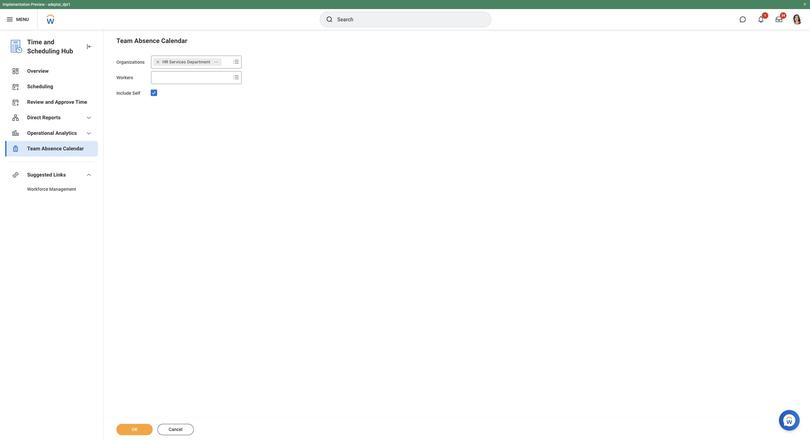 Task type: describe. For each thing, give the bounding box(es) containing it.
check small image
[[150, 89, 158, 97]]

implementation preview -   adeptai_dpt1
[[3, 2, 70, 7]]

menu banner
[[0, 0, 810, 30]]

implementation
[[3, 2, 30, 7]]

management
[[49, 187, 76, 192]]

inbox large image
[[776, 16, 782, 23]]

notifications large image
[[758, 16, 764, 23]]

operational
[[27, 130, 54, 136]]

and for review
[[45, 99, 54, 105]]

cancel button
[[158, 424, 194, 435]]

review and approve time
[[27, 99, 87, 105]]

organizations
[[116, 60, 145, 65]]

1
[[764, 14, 766, 17]]

approve
[[55, 99, 74, 105]]

services
[[169, 60, 186, 64]]

direct reports
[[27, 115, 61, 121]]

hr services department element
[[162, 59, 210, 65]]

suggested links button
[[5, 167, 98, 183]]

team absence calendar link
[[5, 141, 98, 157]]

justify image
[[6, 16, 14, 23]]

0 vertical spatial absence
[[134, 37, 160, 45]]

ok
[[132, 427, 138, 432]]

chevron down small image for links
[[85, 171, 93, 179]]

scheduling link
[[5, 79, 98, 94]]

34
[[782, 14, 785, 17]]

0 vertical spatial team
[[116, 37, 133, 45]]

team inside navigation pane region
[[27, 146, 40, 152]]

analytics
[[55, 130, 77, 136]]

workforce management link
[[5, 183, 98, 196]]

department
[[187, 60, 210, 64]]

suggested
[[27, 172, 52, 178]]

Workers field
[[151, 72, 231, 83]]

profile logan mcneil image
[[792, 14, 803, 26]]

chart image
[[12, 129, 19, 137]]

calendar inside navigation pane region
[[63, 146, 84, 152]]

menu
[[16, 17, 29, 22]]

include
[[116, 91, 131, 96]]

chevron down small image
[[85, 129, 93, 137]]

hr services department, press delete to clear value. option
[[153, 58, 222, 66]]

hr services department
[[162, 60, 210, 64]]

self
[[132, 91, 140, 96]]

reports
[[42, 115, 61, 121]]



Task type: locate. For each thing, give the bounding box(es) containing it.
1 vertical spatial prompts image
[[232, 73, 240, 81]]

scheduling up overview
[[27, 47, 60, 55]]

1 calendar user solid image from the top
[[12, 83, 19, 91]]

navigation pane region
[[0, 30, 104, 441]]

x small image
[[155, 59, 161, 65]]

0 vertical spatial prompts image
[[232, 58, 240, 66]]

overview link
[[5, 63, 98, 79]]

and
[[44, 38, 54, 46], [45, 99, 54, 105]]

0 vertical spatial chevron down small image
[[85, 114, 93, 122]]

time
[[27, 38, 42, 46], [75, 99, 87, 105]]

1 vertical spatial absence
[[41, 146, 62, 152]]

calendar user solid image for scheduling
[[12, 83, 19, 91]]

and up overview link
[[44, 38, 54, 46]]

0 vertical spatial time
[[27, 38, 42, 46]]

include self
[[116, 91, 140, 96]]

1 vertical spatial chevron down small image
[[85, 171, 93, 179]]

time down "menu"
[[27, 38, 42, 46]]

absence up x small "image"
[[134, 37, 160, 45]]

1 vertical spatial time
[[75, 99, 87, 105]]

calendar up services
[[161, 37, 187, 45]]

prompts image for workers
[[232, 73, 240, 81]]

chevron down small image right links
[[85, 171, 93, 179]]

preview
[[31, 2, 45, 7]]

0 horizontal spatial time
[[27, 38, 42, 46]]

calendar user solid image down dashboard icon
[[12, 83, 19, 91]]

team
[[116, 37, 133, 45], [27, 146, 40, 152]]

calendar down 'analytics'
[[63, 146, 84, 152]]

0 horizontal spatial absence
[[41, 146, 62, 152]]

prompts image for organizations
[[232, 58, 240, 66]]

ok button
[[116, 424, 153, 435]]

34 button
[[772, 12, 787, 27]]

2 scheduling from the top
[[27, 83, 53, 90]]

review
[[27, 99, 44, 105]]

calendar user solid image inside review and approve time link
[[12, 98, 19, 106]]

scheduling down overview
[[27, 83, 53, 90]]

0 vertical spatial calendar
[[161, 37, 187, 45]]

calendar
[[161, 37, 187, 45], [63, 146, 84, 152]]

1 button
[[754, 12, 769, 27]]

1 horizontal spatial team absence calendar
[[116, 37, 187, 45]]

chevron down small image inside the direct reports dropdown button
[[85, 114, 93, 122]]

scheduling
[[27, 47, 60, 55], [27, 83, 53, 90]]

1 prompts image from the top
[[232, 58, 240, 66]]

team absence calendar down operational analytics dropdown button
[[27, 146, 84, 152]]

links
[[53, 172, 66, 178]]

0 horizontal spatial team absence calendar
[[27, 146, 84, 152]]

1 horizontal spatial absence
[[134, 37, 160, 45]]

dashboard image
[[12, 67, 19, 75]]

0 vertical spatial and
[[44, 38, 54, 46]]

2 chevron down small image from the top
[[85, 171, 93, 179]]

1 vertical spatial and
[[45, 99, 54, 105]]

workers
[[116, 75, 133, 80]]

1 vertical spatial team absence calendar
[[27, 146, 84, 152]]

time right approve
[[75, 99, 87, 105]]

1 vertical spatial calendar
[[63, 146, 84, 152]]

workforce
[[27, 187, 48, 192]]

related actions image
[[214, 60, 218, 64]]

Search Workday  search field
[[337, 12, 478, 27]]

review and approve time link
[[5, 94, 98, 110]]

absence down operational analytics dropdown button
[[41, 146, 62, 152]]

chevron down small image up chevron down small icon
[[85, 114, 93, 122]]

calendar user solid image up view team icon
[[12, 98, 19, 106]]

suggested links
[[27, 172, 66, 178]]

0 horizontal spatial calendar
[[63, 146, 84, 152]]

0 vertical spatial team absence calendar
[[116, 37, 187, 45]]

cancel
[[169, 427, 183, 432]]

absence inside navigation pane region
[[41, 146, 62, 152]]

and right review
[[45, 99, 54, 105]]

2 calendar user solid image from the top
[[12, 98, 19, 106]]

time and scheduling hub element
[[27, 38, 80, 56]]

1 vertical spatial scheduling
[[27, 83, 53, 90]]

1 horizontal spatial time
[[75, 99, 87, 105]]

time inside time and scheduling hub
[[27, 38, 42, 46]]

chevron down small image
[[85, 114, 93, 122], [85, 171, 93, 179]]

search image
[[326, 16, 333, 23]]

prompts image
[[232, 58, 240, 66], [232, 73, 240, 81]]

2 prompts image from the top
[[232, 73, 240, 81]]

view team image
[[12, 114, 19, 122]]

scheduling inside time and scheduling hub
[[27, 47, 60, 55]]

direct
[[27, 115, 41, 121]]

and inside time and scheduling hub
[[44, 38, 54, 46]]

team absence calendar inside navigation pane region
[[27, 146, 84, 152]]

chevron down small image inside "suggested links" dropdown button
[[85, 171, 93, 179]]

transformation import image
[[85, 43, 93, 50]]

calendar user solid image for review and approve time
[[12, 98, 19, 106]]

link image
[[12, 171, 19, 179]]

1 horizontal spatial calendar
[[161, 37, 187, 45]]

calendar user solid image
[[12, 83, 19, 91], [12, 98, 19, 106]]

workforce management
[[27, 187, 76, 192]]

1 scheduling from the top
[[27, 47, 60, 55]]

operational analytics button
[[5, 126, 98, 141]]

absence
[[134, 37, 160, 45], [41, 146, 62, 152]]

0 vertical spatial calendar user solid image
[[12, 83, 19, 91]]

and for time
[[44, 38, 54, 46]]

0 vertical spatial scheduling
[[27, 47, 60, 55]]

-
[[46, 2, 47, 7]]

0 horizontal spatial team
[[27, 146, 40, 152]]

1 horizontal spatial team
[[116, 37, 133, 45]]

time and scheduling hub
[[27, 38, 73, 55]]

task timeoff image
[[12, 145, 19, 153]]

1 vertical spatial team
[[27, 146, 40, 152]]

hr
[[162, 60, 168, 64]]

team down operational
[[27, 146, 40, 152]]

team up organizations in the top of the page
[[116, 37, 133, 45]]

direct reports button
[[5, 110, 98, 126]]

team absence calendar up x small "image"
[[116, 37, 187, 45]]

operational analytics
[[27, 130, 77, 136]]

calendar user solid image inside scheduling link
[[12, 83, 19, 91]]

adeptai_dpt1
[[48, 2, 70, 7]]

chevron down small image for reports
[[85, 114, 93, 122]]

overview
[[27, 68, 49, 74]]

1 chevron down small image from the top
[[85, 114, 93, 122]]

team absence calendar
[[116, 37, 187, 45], [27, 146, 84, 152]]

1 vertical spatial calendar user solid image
[[12, 98, 19, 106]]

close environment banner image
[[803, 2, 807, 6]]

menu button
[[0, 9, 37, 30]]

hub
[[61, 47, 73, 55]]



Task type: vqa. For each thing, say whether or not it's contained in the screenshot.
Team Absence Calendar link
yes



